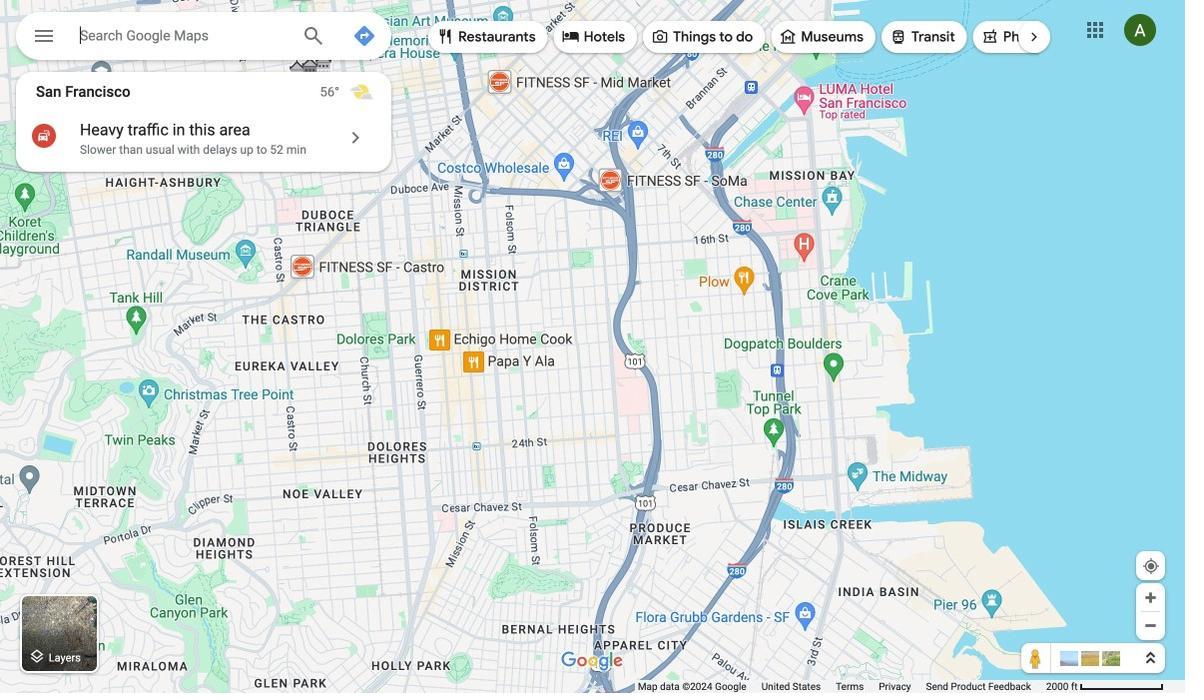 Task type: describe. For each thing, give the bounding box(es) containing it.
Search Google Maps field
[[16, 12, 392, 66]]

zoom in image
[[1144, 590, 1159, 605]]

google maps element
[[0, 0, 1186, 693]]

google account: augustus odena  
(augustus@adept.ai) image
[[1125, 14, 1157, 46]]

mostly cloudy image
[[350, 80, 374, 104]]

none field inside search google maps field
[[80, 23, 286, 47]]

zoom out image
[[1144, 618, 1159, 633]]

show street view coverage image
[[1022, 643, 1052, 673]]



Task type: vqa. For each thing, say whether or not it's contained in the screenshot.
the "Show Street View coverage" image
yes



Task type: locate. For each thing, give the bounding box(es) containing it.
None field
[[80, 23, 286, 47]]

none search field inside google maps element
[[16, 12, 392, 66]]

san francisco region
[[16, 72, 392, 172]]

show your location image
[[1143, 557, 1161, 575]]

san francisco weather group
[[320, 72, 392, 112]]

available search options for this area region
[[414, 13, 1175, 61]]

None search field
[[16, 12, 392, 66]]



